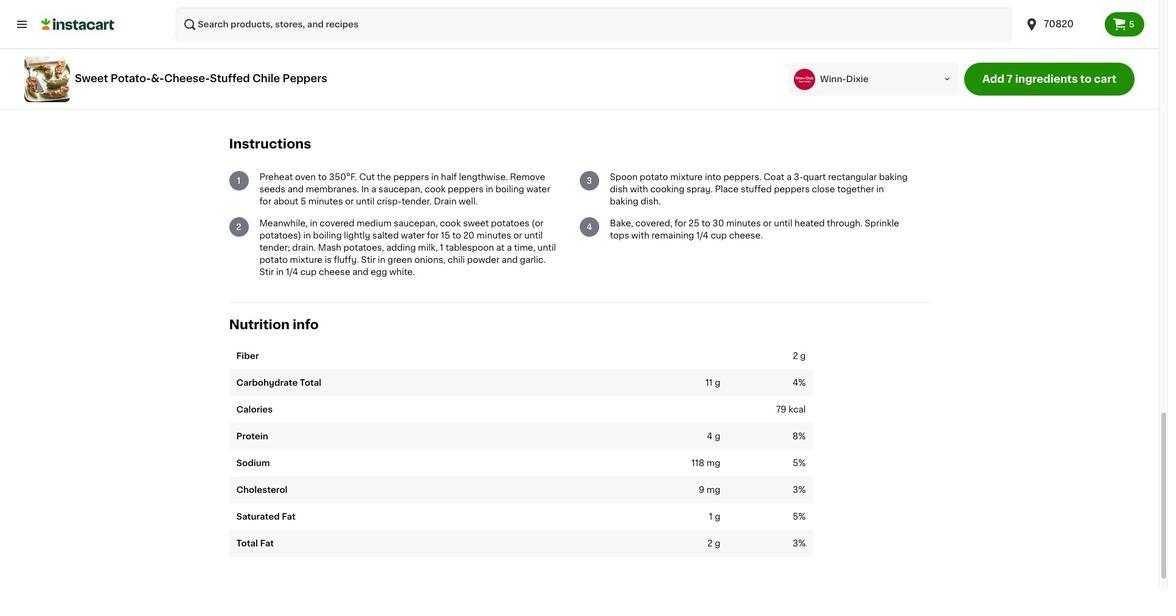 Task type: describe. For each thing, give the bounding box(es) containing it.
stuffed
[[210, 73, 250, 83]]

covered,
[[636, 219, 673, 227]]

preheat oven to 350°f. cut the peppers in half lengthwise. remove seeds and membranes. in a saucepan, cook peppers in boiling water for about 5 minutes or until crisp-tender. drain well.
[[260, 173, 551, 206]]

in down lengthwise.
[[486, 185, 494, 193]]

close
[[812, 185, 836, 193]]

cook inside preheat oven to 350°f. cut the peppers in half lengthwise. remove seeds and membranes. in a saucepan, cook peppers in boiling water for about 5 minutes or until crisp-tender. drain well.
[[425, 185, 446, 193]]

divided
[[602, 52, 634, 61]]

water inside preheat oven to 350°f. cut the peppers in half lengthwise. remove seeds and membranes. in a saucepan, cook peppers in boiling water for about 5 minutes or until crisp-tender. drain well.
[[527, 185, 551, 193]]

g for 8 %
[[715, 432, 721, 441]]

4 for 4 %
[[793, 379, 799, 387]]

monterey
[[500, 52, 542, 61]]

cheese.
[[730, 231, 763, 240]]

packaging
[[533, 86, 568, 92]]

5 inside preheat oven to 350°f. cut the peppers in half lengthwise. remove seeds and membranes. in a saucepan, cook peppers in boiling water for about 5 minutes or until crisp-tender. drain well.
[[301, 197, 306, 206]]

⅓
[[254, 16, 261, 24]]

30
[[713, 219, 725, 227]]

that
[[380, 86, 393, 92]]

dish.
[[641, 197, 661, 206]]

1 horizontal spatial baking
[[880, 173, 908, 181]]

quart
[[804, 173, 827, 181]]

1 for 1
[[237, 176, 241, 185]]

3 % for g
[[793, 539, 806, 548]]

0 vertical spatial total
[[300, 379, 322, 387]]

sweet
[[463, 219, 489, 227]]

3-
[[794, 173, 804, 181]]

5 % for mg
[[793, 459, 806, 468]]

-
[[259, 3, 263, 12]]

provided
[[759, 86, 788, 92]]

salted
[[373, 231, 399, 240]]

here
[[790, 86, 805, 92]]

9
[[699, 486, 705, 494]]

egg
[[371, 268, 387, 276]]

add
[[983, 74, 1005, 84]]

potatoes)
[[260, 231, 301, 240]]

kcal
[[789, 406, 806, 414]]

nutrition
[[229, 318, 290, 331]]

1 for 1 g
[[710, 513, 713, 521]]

review
[[253, 86, 275, 92]]

8
[[793, 432, 799, 441]]

or inside bake, covered, for 25 to 30 minutes or until heated through. sprinkle tops with remaining 1/4 cup cheese.
[[764, 219, 772, 227]]

rectangular
[[829, 173, 878, 181]]

% for 9 mg
[[799, 486, 806, 494]]

asadero,
[[326, 52, 363, 61]]

79 kcal
[[777, 406, 806, 414]]

meanwhile,
[[260, 219, 308, 227]]

2 inside the 1 - 3 tablespoons milk ⅓ cup finely chopped green onions 2 teaspoons chili powder 1 clove garlic, minced ½ cup shredded asadero, queso quesadilla, chihuahua or monterey jack cheese, divided
[[254, 28, 259, 36]]

until down '(or'
[[525, 231, 543, 240]]

to inside meanwhile, in covered medium saucepan, cook sweet potatoes (or potatoes) in boiling lightly salted water for 15 to 20 minutes or until tender; drain. mash potatoes, adding milk, 1 tablespoon at a time, until potato mixture is fluffy. stir in green onions, chili powder and garlic. stir in 1/4 cup cheese and egg white.
[[453, 231, 461, 240]]

in inside spoon potato mixture into peppers. coat a 3-quart rectangular baking dish with cooking spray. place stuffed peppers close together in baking dish.
[[877, 185, 885, 193]]

winn-
[[821, 75, 847, 83]]

milk,
[[418, 243, 438, 252]]

together
[[838, 185, 875, 193]]

cup inside bake, covered, for 25 to 30 minutes or until heated through. sprinkle tops with remaining 1/4 cup cheese.
[[711, 231, 727, 240]]

bake,
[[610, 219, 634, 227]]

1/4 inside bake, covered, for 25 to 30 minutes or until heated through. sprinkle tops with remaining 1/4 cup cheese.
[[697, 231, 709, 240]]

chili inside meanwhile, in covered medium saucepan, cook sweet potatoes (or potatoes) in boiling lightly salted water for 15 to 20 minutes or until tender; drain. mash potatoes, adding milk, 1 tablespoon at a time, until potato mixture is fluffy. stir in green onions, chili powder and garlic. stir in 1/4 cup cheese and egg white.
[[448, 256, 465, 264]]

cheese,
[[567, 52, 600, 61]]

instructions
[[229, 137, 311, 150]]

finely
[[281, 16, 305, 24]]

well.
[[459, 197, 478, 206]]

g for 4 %
[[715, 379, 721, 387]]

4 for 4
[[587, 223, 593, 231]]

2 70820 button from the left
[[1025, 7, 1098, 41]]

until inside preheat oven to 350°f. cut the peppers in half lengthwise. remove seeds and membranes. in a saucepan, cook peppers in boiling water for about 5 minutes or until crisp-tender. drain well.
[[356, 197, 375, 206]]

spoon
[[610, 173, 638, 181]]

until inside bake, covered, for 25 to 30 minutes or until heated through. sprinkle tops with remaining 1/4 cup cheese.
[[774, 219, 793, 227]]

15
[[441, 231, 450, 240]]

membranes.
[[306, 185, 359, 193]]

quesadilla,
[[394, 52, 439, 61]]

to inside button
[[1081, 74, 1092, 84]]

teaspoons
[[261, 28, 306, 36]]

cooking
[[651, 185, 685, 193]]

1 for 1 - 3 tablespoons milk ⅓ cup finely chopped green onions 2 teaspoons chili powder 1 clove garlic, minced ½ cup shredded asadero, queso quesadilla, chihuahua or monterey jack cheese, divided
[[254, 3, 257, 12]]

0 horizontal spatial baking
[[610, 197, 639, 206]]

sodium
[[237, 459, 270, 468]]

shredded
[[283, 52, 324, 61]]

a inside preheat oven to 350°f. cut the peppers in half lengthwise. remove seeds and membranes. in a saucepan, cook peppers in boiling water for about 5 minutes or until crisp-tender. drain well.
[[371, 185, 377, 193]]

which
[[730, 86, 750, 92]]

4 %
[[793, 379, 806, 387]]

to inside bake, covered, for 25 to 30 minutes or until heated through. sprinkle tops with remaining 1/4 cup cheese.
[[702, 219, 711, 227]]

potatoes
[[491, 219, 530, 227]]

garlic,
[[284, 40, 310, 49]]

items
[[314, 86, 333, 92]]

water inside meanwhile, in covered medium saucepan, cook sweet potatoes (or potatoes) in boiling lightly salted water for 15 to 20 minutes or until tender; drain. mash potatoes, adding milk, 1 tablespoon at a time, until potato mixture is fluffy. stir in green onions, chili powder and garlic. stir in 1/4 cup cheese and egg white.
[[401, 231, 425, 240]]

the
[[377, 173, 391, 181]]

seeds
[[260, 185, 286, 193]]

a inside meanwhile, in covered medium saucepan, cook sweet potatoes (or potatoes) in boiling lightly salted water for 15 to 20 minutes or until tender; drain. mash potatoes, adding milk, 1 tablespoon at a time, until potato mixture is fluffy. stir in green onions, chili powder and garlic. stir in 1/4 cup cheese and egg white.
[[507, 243, 512, 252]]

carbohydrate
[[237, 379, 298, 387]]

for inside bake, covered, for 25 to 30 minutes or until heated through. sprinkle tops with remaining 1/4 cup cheese.
[[675, 219, 687, 227]]

drain.
[[292, 243, 316, 252]]

oven
[[295, 173, 316, 181]]

4 for 4 g
[[707, 432, 713, 441]]

at
[[497, 243, 505, 252]]

meanwhile, in covered medium saucepan, cook sweet potatoes (or potatoes) in boiling lightly salted water for 15 to 20 minutes or until tender; drain. mash potatoes, adding milk, 1 tablespoon at a time, until potato mixture is fluffy. stir in green onions, chili powder and garlic. stir in 1/4 cup cheese and egg white.
[[260, 219, 556, 276]]

3 inside the 1 - 3 tablespoons milk ⅓ cup finely chopped green onions 2 teaspoons chili powder 1 clove garlic, minced ½ cup shredded asadero, queso quesadilla, chihuahua or monterey jack cheese, divided
[[265, 3, 271, 12]]

preheat
[[260, 173, 293, 181]]

1 g
[[710, 513, 721, 521]]

2 up 4 %
[[793, 352, 799, 360]]

chile
[[253, 73, 280, 83]]

heated
[[795, 219, 825, 227]]

cut
[[360, 173, 375, 181]]

cheese
[[319, 268, 350, 276]]

nutritional
[[654, 86, 688, 92]]

minutes inside bake, covered, for 25 to 30 minutes or until heated through. sprinkle tops with remaining 1/4 cup cheese.
[[727, 219, 761, 227]]

with inside spoon potato mixture into peppers. coat a 3-quart rectangular baking dish with cooking spray. place stuffed peppers close together in baking dish.
[[631, 185, 649, 193]]

sprinkle
[[865, 219, 900, 227]]

boiling inside meanwhile, in covered medium saucepan, cook sweet potatoes (or potatoes) in boiling lightly salted water for 15 to 20 minutes or until tender; drain. mash potatoes, adding milk, 1 tablespoon at a time, until potato mixture is fluffy. stir in green onions, chili powder and garlic. stir in 1/4 cup cheese and egg white.
[[313, 231, 342, 240]]

2 horizontal spatial and
[[502, 256, 518, 264]]

2 g for total fat
[[708, 539, 721, 548]]

is inside meanwhile, in covered medium saucepan, cook sweet potatoes (or potatoes) in boiling lightly salted water for 15 to 20 minutes or until tender; drain. mash potatoes, adding milk, 1 tablespoon at a time, until potato mixture is fluffy. stir in green onions, chili powder and garlic. stir in 1/4 cup cheese and egg white.
[[325, 256, 332, 264]]

0 horizontal spatial total
[[237, 539, 258, 548]]

powder inside the 1 - 3 tablespoons milk ⅓ cup finely chopped green onions 2 teaspoons chili powder 1 clove garlic, minced ½ cup shredded asadero, queso quesadilla, chihuahua or monterey jack cheese, divided
[[328, 28, 360, 36]]

add 7 ingredients to cart
[[983, 74, 1117, 84]]

fluffy.
[[334, 256, 359, 264]]

please review suggested items to make sure that they match ingredients. consult product packaging to confirm any dietary or nutritional information which is provided here for convenience only.
[[229, 86, 879, 92]]

into
[[705, 173, 722, 181]]

g for 5 %
[[715, 513, 721, 521]]

onions
[[375, 16, 404, 24]]

to left 'make'
[[335, 86, 342, 92]]

mg for 118 mg
[[707, 459, 721, 468]]

cart
[[1095, 74, 1117, 84]]

remaining
[[652, 231, 695, 240]]

5 % for g
[[793, 513, 806, 521]]

sweet
[[75, 73, 108, 83]]

mg for 9 mg
[[707, 486, 721, 494]]

chopped
[[307, 16, 346, 24]]

queso
[[365, 52, 392, 61]]

11
[[706, 379, 713, 387]]

ingredients
[[1016, 74, 1079, 84]]

% for 1 g
[[799, 513, 806, 521]]

winn-dixie button
[[790, 63, 960, 96]]

cholesterol
[[237, 486, 288, 494]]

through.
[[827, 219, 863, 227]]

% for 11 g
[[799, 379, 806, 387]]



Task type: vqa. For each thing, say whether or not it's contained in the screenshot.
topmost mixture
yes



Task type: locate. For each thing, give the bounding box(es) containing it.
add 7 ingredients to cart button
[[965, 63, 1135, 96]]

2 horizontal spatial 4
[[793, 379, 799, 387]]

or right dietary on the top of page
[[645, 86, 652, 92]]

milk
[[328, 3, 346, 12]]

1 horizontal spatial chili
[[448, 256, 465, 264]]

garlic.
[[520, 256, 546, 264]]

cup down 'clove'
[[264, 52, 281, 61]]

79
[[777, 406, 787, 414]]

1 horizontal spatial boiling
[[496, 185, 525, 193]]

minutes inside preheat oven to 350°f. cut the peppers in half lengthwise. remove seeds and membranes. in a saucepan, cook peppers in boiling water for about 5 minutes or until crisp-tender. drain well.
[[309, 197, 343, 206]]

stuffed
[[741, 185, 772, 193]]

ingredients.
[[435, 86, 475, 92]]

&-
[[151, 73, 164, 83]]

saucepan, inside preheat oven to 350°f. cut the peppers in half lengthwise. remove seeds and membranes. in a saucepan, cook peppers in boiling water for about 5 minutes or until crisp-tender. drain well.
[[379, 185, 423, 193]]

0 vertical spatial 1/4
[[697, 231, 709, 240]]

0 vertical spatial baking
[[880, 173, 908, 181]]

1 down 9 mg
[[710, 513, 713, 521]]

% for 118 mg
[[799, 459, 806, 468]]

0 horizontal spatial green
[[348, 16, 373, 24]]

1 horizontal spatial 1/4
[[697, 231, 709, 240]]

0 vertical spatial 5 %
[[793, 459, 806, 468]]

winn-dixie
[[821, 75, 869, 83]]

a right in
[[371, 185, 377, 193]]

1 vertical spatial powder
[[467, 256, 500, 264]]

1 horizontal spatial mixture
[[671, 173, 703, 181]]

1 horizontal spatial peppers
[[448, 185, 484, 193]]

1 vertical spatial 2 g
[[708, 539, 721, 548]]

1 horizontal spatial green
[[388, 256, 413, 264]]

1 vertical spatial stir
[[260, 268, 274, 276]]

1 vertical spatial saucepan,
[[394, 219, 438, 227]]

2 g
[[793, 352, 806, 360], [708, 539, 721, 548]]

3 % for mg
[[793, 486, 806, 494]]

118 mg
[[692, 459, 721, 468]]

1 vertical spatial 5 %
[[793, 513, 806, 521]]

match
[[412, 86, 433, 92]]

2 horizontal spatial minutes
[[727, 219, 761, 227]]

onions,
[[415, 256, 446, 264]]

or inside preheat oven to 350°f. cut the peppers in half lengthwise. remove seeds and membranes. in a saucepan, cook peppers in boiling water for about 5 minutes or until crisp-tender. drain well.
[[345, 197, 354, 206]]

saucepan, up crisp- at the top
[[379, 185, 423, 193]]

minutes inside meanwhile, in covered medium saucepan, cook sweet potatoes (or potatoes) in boiling lightly salted water for 15 to 20 minutes or until tender; drain. mash potatoes, adding milk, 1 tablespoon at a time, until potato mixture is fluffy. stir in green onions, chili powder and garlic. stir in 1/4 cup cheese and egg white.
[[477, 231, 512, 240]]

to inside preheat oven to 350°f. cut the peppers in half lengthwise. remove seeds and membranes. in a saucepan, cook peppers in boiling water for about 5 minutes or until crisp-tender. drain well.
[[318, 173, 327, 181]]

0 horizontal spatial minutes
[[309, 197, 343, 206]]

0 horizontal spatial is
[[325, 256, 332, 264]]

until down in
[[356, 197, 375, 206]]

1 3 % from the top
[[793, 486, 806, 494]]

1 vertical spatial 4
[[793, 379, 799, 387]]

1 vertical spatial water
[[401, 231, 425, 240]]

potato
[[640, 173, 669, 181], [260, 256, 288, 264]]

only.
[[863, 86, 879, 92]]

peppers
[[394, 173, 429, 181], [448, 185, 484, 193], [774, 185, 810, 193]]

in up egg
[[378, 256, 386, 264]]

peppers up well. at the top left
[[448, 185, 484, 193]]

powder inside meanwhile, in covered medium saucepan, cook sweet potatoes (or potatoes) in boiling lightly salted water for 15 to 20 minutes or until tender; drain. mash potatoes, adding milk, 1 tablespoon at a time, until potato mixture is fluffy. stir in green onions, chili powder and garlic. stir in 1/4 cup cheese and egg white.
[[467, 256, 500, 264]]

fat for saturated fat
[[282, 513, 296, 521]]

g down 1 g
[[715, 539, 721, 548]]

2 % from the top
[[799, 432, 806, 441]]

1 vertical spatial a
[[371, 185, 377, 193]]

Search field
[[175, 7, 1013, 41]]

2 vertical spatial minutes
[[477, 231, 512, 240]]

0 horizontal spatial 1/4
[[286, 268, 298, 276]]

1 vertical spatial and
[[502, 256, 518, 264]]

0 vertical spatial powder
[[328, 28, 360, 36]]

1 horizontal spatial potato
[[640, 173, 669, 181]]

in left half
[[432, 173, 439, 181]]

None search field
[[175, 7, 1013, 41]]

0 vertical spatial boiling
[[496, 185, 525, 193]]

make
[[343, 86, 362, 92]]

information
[[689, 86, 728, 92]]

spray.
[[687, 185, 713, 193]]

1 horizontal spatial 4
[[707, 432, 713, 441]]

1 horizontal spatial minutes
[[477, 231, 512, 240]]

potatoes,
[[344, 243, 384, 252]]

water up the adding
[[401, 231, 425, 240]]

1 horizontal spatial a
[[507, 243, 512, 252]]

baking down dish
[[610, 197, 639, 206]]

0 vertical spatial water
[[527, 185, 551, 193]]

4 g
[[707, 432, 721, 441]]

fat down the saturated fat
[[260, 539, 274, 548]]

% for 2 g
[[799, 539, 806, 548]]

powder down tablespoon
[[467, 256, 500, 264]]

protein
[[237, 432, 268, 441]]

boiling down remove
[[496, 185, 525, 193]]

1 horizontal spatial fat
[[282, 513, 296, 521]]

1 inside meanwhile, in covered medium saucepan, cook sweet potatoes (or potatoes) in boiling lightly salted water for 15 to 20 minutes or until tender; drain. mash potatoes, adding milk, 1 tablespoon at a time, until potato mixture is fluffy. stir in green onions, chili powder and garlic. stir in 1/4 cup cheese and egg white.
[[440, 243, 444, 252]]

0 vertical spatial mixture
[[671, 173, 703, 181]]

1/4 inside meanwhile, in covered medium saucepan, cook sweet potatoes (or potatoes) in boiling lightly salted water for 15 to 20 minutes or until tender; drain. mash potatoes, adding milk, 1 tablespoon at a time, until potato mixture is fluffy. stir in green onions, chili powder and garlic. stir in 1/4 cup cheese and egg white.
[[286, 268, 298, 276]]

cook up the 15
[[440, 219, 461, 227]]

in down tender; in the top left of the page
[[276, 268, 284, 276]]

lightly
[[344, 231, 370, 240]]

is right "which"
[[751, 86, 757, 92]]

1 vertical spatial chili
[[448, 256, 465, 264]]

and
[[288, 185, 304, 193], [502, 256, 518, 264], [353, 268, 369, 276]]

chili inside the 1 - 3 tablespoons milk ⅓ cup finely chopped green onions 2 teaspoons chili powder 1 clove garlic, minced ½ cup shredded asadero, queso quesadilla, chihuahua or monterey jack cheese, divided
[[309, 28, 326, 36]]

instacart logo image
[[41, 17, 114, 32]]

minutes up cheese.
[[727, 219, 761, 227]]

0 vertical spatial mg
[[707, 459, 721, 468]]

1 vertical spatial mg
[[707, 486, 721, 494]]

peppers up tender.
[[394, 173, 429, 181]]

2 vertical spatial 4
[[707, 432, 713, 441]]

½
[[254, 52, 262, 61]]

0 vertical spatial is
[[751, 86, 757, 92]]

2 down the ⅓
[[254, 28, 259, 36]]

5 % from the top
[[799, 513, 806, 521]]

calories
[[237, 406, 273, 414]]

0 vertical spatial minutes
[[309, 197, 343, 206]]

cup right the ⅓
[[263, 16, 279, 24]]

with up dish.
[[631, 185, 649, 193]]

1 horizontal spatial stir
[[361, 256, 376, 264]]

1 vertical spatial with
[[632, 231, 650, 240]]

g up 118 mg
[[715, 432, 721, 441]]

potato down tender; in the top left of the page
[[260, 256, 288, 264]]

green down the adding
[[388, 256, 413, 264]]

2 mg from the top
[[707, 486, 721, 494]]

until up garlic.
[[538, 243, 556, 252]]

dish
[[610, 185, 628, 193]]

minutes down membranes.
[[309, 197, 343, 206]]

for left the 15
[[427, 231, 439, 240]]

1 vertical spatial green
[[388, 256, 413, 264]]

0 vertical spatial chili
[[309, 28, 326, 36]]

1 vertical spatial boiling
[[313, 231, 342, 240]]

in left the covered
[[310, 219, 318, 227]]

or down membranes.
[[345, 197, 354, 206]]

mg right 9
[[707, 486, 721, 494]]

in
[[432, 173, 439, 181], [486, 185, 494, 193], [877, 185, 885, 193], [310, 219, 318, 227], [304, 231, 311, 240], [378, 256, 386, 264], [276, 268, 284, 276]]

2 horizontal spatial a
[[787, 173, 792, 181]]

nutrition info
[[229, 318, 319, 331]]

green inside the 1 - 3 tablespoons milk ⅓ cup finely chopped green onions 2 teaspoons chili powder 1 clove garlic, minced ½ cup shredded asadero, queso quesadilla, chihuahua or monterey jack cheese, divided
[[348, 16, 373, 24]]

green
[[348, 16, 373, 24], [388, 256, 413, 264]]

fat right saturated
[[282, 513, 296, 521]]

1/4 down 25
[[697, 231, 709, 240]]

saucepan, inside meanwhile, in covered medium saucepan, cook sweet potatoes (or potatoes) in boiling lightly salted water for 15 to 20 minutes or until tender; drain. mash potatoes, adding milk, 1 tablespoon at a time, until potato mixture is fluffy. stir in green onions, chili powder and garlic. stir in 1/4 cup cheese and egg white.
[[394, 219, 438, 227]]

0 vertical spatial with
[[631, 185, 649, 193]]

1 vertical spatial mixture
[[290, 256, 323, 264]]

0 vertical spatial 3 %
[[793, 486, 806, 494]]

2 g up 4 %
[[793, 352, 806, 360]]

to right the 15
[[453, 231, 461, 240]]

total right carbohydrate
[[300, 379, 322, 387]]

potato inside spoon potato mixture into peppers. coat a 3-quart rectangular baking dish with cooking spray. place stuffed peppers close together in baking dish.
[[640, 173, 669, 181]]

0 horizontal spatial potato
[[260, 256, 288, 264]]

1 vertical spatial fat
[[260, 539, 274, 548]]

2 3 % from the top
[[793, 539, 806, 548]]

bake, covered, for 25 to 30 minutes or until heated through. sprinkle tops with remaining 1/4 cup cheese.
[[610, 219, 900, 240]]

2 5 % from the top
[[793, 513, 806, 521]]

1 vertical spatial cook
[[440, 219, 461, 227]]

and down at on the left of page
[[502, 256, 518, 264]]

with inside bake, covered, for 25 to 30 minutes or until heated through. sprinkle tops with remaining 1/4 cup cheese.
[[632, 231, 650, 240]]

water down remove
[[527, 185, 551, 193]]

0 vertical spatial potato
[[640, 173, 669, 181]]

saturated fat
[[237, 513, 296, 521]]

0 horizontal spatial 2 g
[[708, 539, 721, 548]]

saturated
[[237, 513, 280, 521]]

to left cart
[[1081, 74, 1092, 84]]

peppers down the 3-
[[774, 185, 810, 193]]

0 vertical spatial stir
[[361, 256, 376, 264]]

1 horizontal spatial 2 g
[[793, 352, 806, 360]]

0 horizontal spatial and
[[288, 185, 304, 193]]

7
[[1007, 74, 1013, 84]]

3
[[265, 3, 271, 12], [587, 176, 592, 185], [793, 486, 799, 494], [793, 539, 799, 548]]

fat for total fat
[[260, 539, 274, 548]]

convenience
[[818, 86, 861, 92]]

water
[[527, 185, 551, 193], [401, 231, 425, 240]]

g for 3 %
[[715, 539, 721, 548]]

1 vertical spatial is
[[325, 256, 332, 264]]

1 down the 15
[[440, 243, 444, 252]]

they
[[395, 86, 410, 92]]

or down spoon potato mixture into peppers. coat a 3-quart rectangular baking dish with cooking spray. place stuffed peppers close together in baking dish.
[[764, 219, 772, 227]]

a inside spoon potato mixture into peppers. coat a 3-quart rectangular baking dish with cooking spray. place stuffed peppers close together in baking dish.
[[787, 173, 792, 181]]

mixture inside meanwhile, in covered medium saucepan, cook sweet potatoes (or potatoes) in boiling lightly salted water for 15 to 20 minutes or until tender; drain. mash potatoes, adding milk, 1 tablespoon at a time, until potato mixture is fluffy. stir in green onions, chili powder and garlic. stir in 1/4 cup cheese and egg white.
[[290, 256, 323, 264]]

boiling up mash
[[313, 231, 342, 240]]

and up about
[[288, 185, 304, 193]]

potato up cooking
[[640, 173, 669, 181]]

until left heated
[[774, 219, 793, 227]]

green inside meanwhile, in covered medium saucepan, cook sweet potatoes (or potatoes) in boiling lightly salted water for 15 to 20 minutes or until tender; drain. mash potatoes, adding milk, 1 tablespoon at a time, until potato mixture is fluffy. stir in green onions, chili powder and garlic. stir in 1/4 cup cheese and egg white.
[[388, 256, 413, 264]]

0 horizontal spatial peppers
[[394, 173, 429, 181]]

consult
[[476, 86, 503, 92]]

1 vertical spatial baking
[[610, 197, 639, 206]]

boiling inside preheat oven to 350°f. cut the peppers in half lengthwise. remove seeds and membranes. in a saucepan, cook peppers in boiling water for about 5 minutes or until crisp-tender. drain well.
[[496, 185, 525, 193]]

minutes
[[309, 197, 343, 206], [727, 219, 761, 227], [477, 231, 512, 240]]

mg right "118" at the bottom right
[[707, 459, 721, 468]]

in right together
[[877, 185, 885, 193]]

to up membranes.
[[318, 173, 327, 181]]

chili down chopped
[[309, 28, 326, 36]]

1 5 % from the top
[[793, 459, 806, 468]]

potato inside meanwhile, in covered medium saucepan, cook sweet potatoes (or potatoes) in boiling lightly salted water for 15 to 20 minutes or until tender; drain. mash potatoes, adding milk, 1 tablespoon at a time, until potato mixture is fluffy. stir in green onions, chili powder and garlic. stir in 1/4 cup cheese and egg white.
[[260, 256, 288, 264]]

1 vertical spatial total
[[237, 539, 258, 548]]

4
[[587, 223, 593, 231], [793, 379, 799, 387], [707, 432, 713, 441]]

5 inside button
[[1130, 20, 1135, 29]]

cup down 30
[[711, 231, 727, 240]]

with down the covered,
[[632, 231, 650, 240]]

1 horizontal spatial water
[[527, 185, 551, 193]]

g up 4 %
[[801, 352, 806, 360]]

4 left tops
[[587, 223, 593, 231]]

1 vertical spatial 3 %
[[793, 539, 806, 548]]

chili down tablespoon
[[448, 256, 465, 264]]

stir down tender; in the top left of the page
[[260, 268, 274, 276]]

or up 'time,'
[[514, 231, 523, 240]]

or left monterey
[[490, 52, 498, 61]]

g
[[801, 352, 806, 360], [715, 379, 721, 387], [715, 432, 721, 441], [715, 513, 721, 521], [715, 539, 721, 548]]

spoon potato mixture into peppers. coat a 3-quart rectangular baking dish with cooking spray. place stuffed peppers close together in baking dish.
[[610, 173, 908, 206]]

2 vertical spatial and
[[353, 268, 369, 276]]

mixture inside spoon potato mixture into peppers. coat a 3-quart rectangular baking dish with cooking spray. place stuffed peppers close together in baking dish.
[[671, 173, 703, 181]]

1 vertical spatial minutes
[[727, 219, 761, 227]]

winn dixie image
[[794, 68, 816, 90]]

11 g
[[706, 379, 721, 387]]

0 horizontal spatial powder
[[328, 28, 360, 36]]

g down 9 mg
[[715, 513, 721, 521]]

0 vertical spatial cook
[[425, 185, 446, 193]]

for down seeds
[[260, 197, 271, 206]]

g right 11
[[715, 379, 721, 387]]

2 down 1 g
[[708, 539, 713, 548]]

0 vertical spatial and
[[288, 185, 304, 193]]

8 %
[[793, 432, 806, 441]]

1 70820 button from the left
[[1018, 7, 1105, 41]]

chili
[[309, 28, 326, 36], [448, 256, 465, 264]]

0 horizontal spatial water
[[401, 231, 425, 240]]

1 mg from the top
[[707, 459, 721, 468]]

0 vertical spatial 4
[[587, 223, 593, 231]]

cup down drain.
[[301, 268, 317, 276]]

and inside preheat oven to 350°f. cut the peppers in half lengthwise. remove seeds and membranes. in a saucepan, cook peppers in boiling water for about 5 minutes or until crisp-tender. drain well.
[[288, 185, 304, 193]]

cup inside meanwhile, in covered medium saucepan, cook sweet potatoes (or potatoes) in boiling lightly salted water for 15 to 20 minutes or until tender; drain. mash potatoes, adding milk, 1 tablespoon at a time, until potato mixture is fluffy. stir in green onions, chili powder and garlic. stir in 1/4 cup cheese and egg white.
[[301, 268, 317, 276]]

0 vertical spatial 2 g
[[793, 352, 806, 360]]

1 % from the top
[[799, 379, 806, 387]]

1 vertical spatial potato
[[260, 256, 288, 264]]

dietary
[[620, 86, 643, 92]]

peppers inside spoon potato mixture into peppers. coat a 3-quart rectangular baking dish with cooking spray. place stuffed peppers close together in baking dish.
[[774, 185, 810, 193]]

for right here
[[807, 86, 816, 92]]

1/4 down drain.
[[286, 268, 298, 276]]

0 horizontal spatial mixture
[[290, 256, 323, 264]]

4 % from the top
[[799, 486, 806, 494]]

for inside preheat oven to 350°f. cut the peppers in half lengthwise. remove seeds and membranes. in a saucepan, cook peppers in boiling water for about 5 minutes or until crisp-tender. drain well.
[[260, 197, 271, 206]]

a left the 3-
[[787, 173, 792, 181]]

1 horizontal spatial powder
[[467, 256, 500, 264]]

half
[[441, 173, 457, 181]]

for left 25
[[675, 219, 687, 227]]

please
[[229, 86, 252, 92]]

0 vertical spatial green
[[348, 16, 373, 24]]

%
[[799, 379, 806, 387], [799, 432, 806, 441], [799, 459, 806, 468], [799, 486, 806, 494], [799, 513, 806, 521], [799, 539, 806, 548]]

1 left the -
[[254, 3, 257, 12]]

6 % from the top
[[799, 539, 806, 548]]

0 horizontal spatial 4
[[587, 223, 593, 231]]

is
[[751, 86, 757, 92], [325, 256, 332, 264]]

2 vertical spatial a
[[507, 243, 512, 252]]

in up drain.
[[304, 231, 311, 240]]

3 % from the top
[[799, 459, 806, 468]]

fat
[[282, 513, 296, 521], [260, 539, 274, 548]]

2 g down 1 g
[[708, 539, 721, 548]]

2 g for fiber
[[793, 352, 806, 360]]

1 left seeds
[[237, 176, 241, 185]]

1 vertical spatial 1/4
[[286, 268, 298, 276]]

is down mash
[[325, 256, 332, 264]]

baking
[[880, 173, 908, 181], [610, 197, 639, 206]]

powder up minced
[[328, 28, 360, 36]]

0 horizontal spatial a
[[371, 185, 377, 193]]

3 %
[[793, 486, 806, 494], [793, 539, 806, 548]]

cook inside meanwhile, in covered medium saucepan, cook sweet potatoes (or potatoes) in boiling lightly salted water for 15 to 20 minutes or until tender; drain. mash potatoes, adding milk, 1 tablespoon at a time, until potato mixture is fluffy. stir in green onions, chili powder and garlic. stir in 1/4 cup cheese and egg white.
[[440, 219, 461, 227]]

1 horizontal spatial total
[[300, 379, 322, 387]]

a right at on the left of page
[[507, 243, 512, 252]]

0 vertical spatial fat
[[282, 513, 296, 521]]

green left onions
[[348, 16, 373, 24]]

0 vertical spatial saucepan,
[[379, 185, 423, 193]]

minutes up at on the left of page
[[477, 231, 512, 240]]

baking right rectangular on the top of the page
[[880, 173, 908, 181]]

or inside meanwhile, in covered medium saucepan, cook sweet potatoes (or potatoes) in boiling lightly salted water for 15 to 20 minutes or until tender; drain. mash potatoes, adding milk, 1 tablespoon at a time, until potato mixture is fluffy. stir in green onions, chili powder and garlic. stir in 1/4 cup cheese and egg white.
[[514, 231, 523, 240]]

2 horizontal spatial peppers
[[774, 185, 810, 193]]

1 horizontal spatial and
[[353, 268, 369, 276]]

and left egg
[[353, 268, 369, 276]]

suggested
[[277, 86, 313, 92]]

to left confirm
[[569, 86, 576, 92]]

to right 25
[[702, 219, 711, 227]]

0 horizontal spatial boiling
[[313, 231, 342, 240]]

1 horizontal spatial is
[[751, 86, 757, 92]]

saucepan, down tender.
[[394, 219, 438, 227]]

for inside meanwhile, in covered medium saucepan, cook sweet potatoes (or potatoes) in boiling lightly salted water for 15 to 20 minutes or until tender; drain. mash potatoes, adding milk, 1 tablespoon at a time, until potato mixture is fluffy. stir in green onions, chili powder and garlic. stir in 1/4 cup cheese and egg white.
[[427, 231, 439, 240]]

info
[[293, 318, 319, 331]]

cook up drain
[[425, 185, 446, 193]]

4 up "kcal"
[[793, 379, 799, 387]]

0 horizontal spatial fat
[[260, 539, 274, 548]]

dixie
[[847, 75, 869, 83]]

tablespoons
[[273, 3, 326, 12]]

2 left potatoes)
[[236, 223, 242, 231]]

mixture up the spray.
[[671, 173, 703, 181]]

stir down potatoes,
[[361, 256, 376, 264]]

0 horizontal spatial chili
[[309, 28, 326, 36]]

1 - 3 tablespoons milk ⅓ cup finely chopped green onions 2 teaspoons chili powder 1 clove garlic, minced ½ cup shredded asadero, queso quesadilla, chihuahua or monterey jack cheese, divided
[[254, 3, 634, 61]]

0 vertical spatial a
[[787, 173, 792, 181]]

mixture down drain.
[[290, 256, 323, 264]]

4 up 118 mg
[[707, 432, 713, 441]]

350°f.
[[329, 173, 357, 181]]

or inside the 1 - 3 tablespoons milk ⅓ cup finely chopped green onions 2 teaspoons chili powder 1 clove garlic, minced ½ cup shredded asadero, queso quesadilla, chihuahua or monterey jack cheese, divided
[[490, 52, 498, 61]]

70820
[[1045, 19, 1074, 29]]

coat
[[764, 173, 785, 181]]

tablespoon
[[446, 243, 494, 252]]

0 horizontal spatial stir
[[260, 268, 274, 276]]

total down saturated
[[237, 539, 258, 548]]

1 up "½"
[[254, 40, 257, 49]]

chihuahua
[[442, 52, 487, 61]]

% for 4 g
[[799, 432, 806, 441]]



